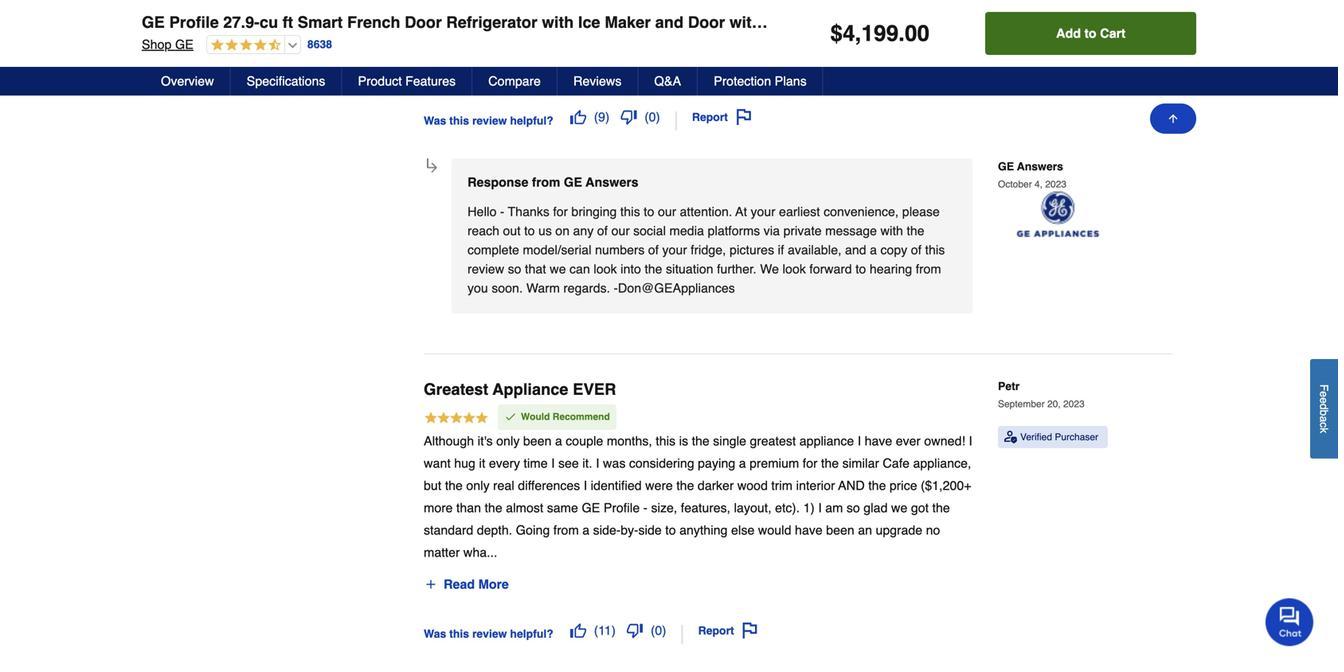 Task type: locate. For each thing, give the bounding box(es) containing it.
1 horizontal spatial only
[[496, 434, 520, 448]]

we
[[760, 262, 779, 277]]

via
[[764, 224, 780, 238]]

trim
[[771, 478, 793, 493]]

ge
[[142, 13, 165, 31], [175, 37, 194, 52], [998, 160, 1014, 173], [564, 175, 582, 190], [582, 501, 600, 515]]

want
[[424, 456, 451, 471]]

of down social
[[648, 243, 659, 257]]

read more button down wha...
[[424, 572, 510, 597]]

been down "am"
[[826, 523, 855, 538]]

1 vertical spatial been
[[826, 523, 855, 538]]

and down message on the right of page
[[845, 243, 866, 257]]

0 right thumb down image
[[655, 623, 662, 638]]

e up d
[[1318, 391, 1331, 397]]

thumb up image left the ( 11 )
[[570, 623, 586, 639]]

0 right thumb down icon
[[649, 110, 656, 124]]

1 horizontal spatial have
[[865, 434, 892, 448]]

0 vertical spatial for
[[553, 204, 568, 219]]

more for first read more button from the top of the page
[[478, 63, 509, 78]]

0 vertical spatial and
[[655, 13, 684, 31]]

1 vertical spatial thumb up image
[[570, 623, 586, 639]]

a up k
[[1318, 416, 1331, 422]]

-
[[500, 204, 504, 219], [614, 281, 618, 296], [643, 501, 648, 515]]

1 horizontal spatial -
[[614, 281, 618, 296]]

0 vertical spatial been
[[523, 434, 552, 448]]

0 horizontal spatial we
[[550, 262, 566, 277]]

we
[[550, 262, 566, 277], [891, 501, 908, 515]]

was for ( 9 )
[[424, 114, 446, 127]]

read more right plus image
[[444, 63, 509, 78]]

read for plus image
[[444, 63, 475, 78]]

please
[[902, 204, 940, 219]]

( for thumb down icon
[[645, 110, 649, 124]]

into
[[621, 262, 641, 277]]

i
[[858, 434, 861, 448], [969, 434, 973, 448], [551, 456, 555, 471], [596, 456, 599, 471], [584, 478, 587, 493], [818, 501, 822, 515]]

read right plus image
[[444, 63, 475, 78]]

for inside although it's only been a couple months, this is the single greatest appliance i have ever owned!  i want hug it every time i see it.  i was considering paying a premium for the similar cafe appliance, but the only real differences i identified were the darker wood trim interior and the price ($1,200+ more than the almost same ge profile - size, features, layout, etc).  1) i am so glad we got the standard depth.  going from a side-by-side to anything else would have been an upgrade no matter wha...
[[803, 456, 818, 471]]

was down features
[[424, 114, 446, 127]]

0 horizontal spatial answers
[[586, 175, 639, 190]]

1 horizontal spatial we
[[891, 501, 908, 515]]

paying
[[698, 456, 736, 471]]

chat invite button image
[[1266, 598, 1314, 646]]

2023 inside petr september 20, 2023
[[1064, 399, 1085, 410]]

the up glad on the bottom of page
[[868, 478, 886, 493]]

although
[[424, 434, 474, 448]]

2 thumb up image from the top
[[570, 623, 586, 639]]

( for thumb up icon related to ( 11 )
[[594, 623, 598, 638]]

no
[[926, 523, 940, 538]]

i right 1) at the right of the page
[[818, 501, 822, 515]]

0 vertical spatial have
[[865, 434, 892, 448]]

profile down identified
[[604, 501, 640, 515]]

0 horizontal spatial been
[[523, 434, 552, 448]]

2 horizontal spatial door
[[780, 13, 817, 31]]

2 was this review helpful? from the top
[[424, 628, 554, 640]]

have up cafe
[[865, 434, 892, 448]]

1 vertical spatial with
[[881, 224, 903, 238]]

1 look from the left
[[594, 262, 617, 277]]

0 vertical spatial read more button
[[424, 58, 510, 84]]

look down numbers
[[594, 262, 617, 277]]

1 was from the top
[[424, 114, 446, 127]]

1 horizontal spatial our
[[658, 204, 676, 219]]

refrigerator
[[446, 13, 538, 31]]

2 helpful? from the top
[[510, 628, 554, 640]]

to right add
[[1085, 26, 1097, 41]]

1 vertical spatial answers
[[586, 175, 639, 190]]

1 vertical spatial for
[[803, 456, 818, 471]]

read more for plus image
[[444, 63, 509, 78]]

1 helpful? from the top
[[510, 114, 554, 127]]

1 horizontal spatial with
[[881, 224, 903, 238]]

0 horizontal spatial look
[[594, 262, 617, 277]]

read for plus icon
[[444, 577, 475, 592]]

with up copy
[[881, 224, 903, 238]]

our up numbers
[[611, 224, 630, 238]]

2 look from the left
[[783, 262, 806, 277]]

0 vertical spatial we
[[550, 262, 566, 277]]

glad
[[864, 501, 888, 515]]

i left the see
[[551, 456, 555, 471]]

protection
[[714, 74, 771, 88]]

features
[[405, 74, 456, 88]]

($1,200+
[[921, 478, 972, 493]]

1 vertical spatial read
[[444, 577, 475, 592]]

to up social
[[644, 204, 654, 219]]

helpful? for ( 9 )
[[510, 114, 554, 127]]

( right thumb down icon
[[645, 110, 649, 124]]

i right owned!
[[969, 434, 973, 448]]

1 horizontal spatial been
[[826, 523, 855, 538]]

2023
[[1045, 179, 1067, 190], [1064, 399, 1085, 410]]

been
[[523, 434, 552, 448], [826, 523, 855, 538]]

read more
[[444, 63, 509, 78], [444, 577, 509, 592]]

2 read from the top
[[444, 577, 475, 592]]

0 horizontal spatial profile
[[169, 13, 219, 31]]

thumb up image
[[570, 109, 586, 125], [570, 623, 586, 639]]

earliest
[[779, 204, 820, 219]]

2 vertical spatial review
[[472, 628, 507, 640]]

0 vertical spatial 2023
[[1045, 179, 1067, 190]]

of right any
[[597, 224, 608, 238]]

only
[[496, 434, 520, 448], [466, 478, 490, 493]]

1 vertical spatial only
[[466, 478, 490, 493]]

october
[[998, 179, 1032, 190]]

we left got
[[891, 501, 908, 515]]

similar
[[842, 456, 879, 471]]

was this review helpful? down plus icon
[[424, 628, 554, 640]]

side-
[[593, 523, 621, 538]]

1 vertical spatial report
[[698, 624, 734, 637]]

it.
[[582, 456, 592, 471]]

1 was this review helpful? from the top
[[424, 114, 554, 127]]

ge right 'shop' at the left
[[175, 37, 194, 52]]

1 vertical spatial so
[[847, 501, 860, 515]]

is
[[679, 434, 688, 448]]

profile up shop ge
[[169, 13, 219, 31]]

look
[[594, 262, 617, 277], [783, 262, 806, 277]]

by-
[[621, 523, 638, 538]]

and right maker
[[655, 13, 684, 31]]

read right plus icon
[[444, 577, 475, 592]]

for up on
[[553, 204, 568, 219]]

have down 1) at the right of the page
[[795, 523, 823, 538]]

from
[[532, 175, 560, 190], [916, 262, 941, 277], [553, 523, 579, 538]]

so right "am"
[[847, 501, 860, 515]]

a left side-
[[583, 523, 590, 538]]

1 vertical spatial was
[[424, 628, 446, 640]]

answers up bringing
[[586, 175, 639, 190]]

we down model/serial
[[550, 262, 566, 277]]

more for second read more button from the top
[[478, 577, 509, 592]]

matter
[[424, 545, 460, 560]]

if
[[778, 243, 784, 257]]

( left thumb down image
[[594, 623, 598, 638]]

thumb down image
[[621, 109, 637, 125]]

q&a
[[654, 74, 681, 88]]

thumb up image for ( 9 )
[[570, 109, 586, 125]]

0 horizontal spatial only
[[466, 478, 490, 493]]

0 vertical spatial was
[[424, 114, 446, 127]]

helpful? left 11
[[510, 628, 554, 640]]

so up soon.
[[508, 262, 521, 277]]

only down it
[[466, 478, 490, 493]]

0 horizontal spatial your
[[662, 243, 687, 257]]

verified
[[1020, 432, 1052, 443]]

was
[[424, 114, 446, 127], [424, 628, 446, 640]]

1 vertical spatial read more
[[444, 577, 509, 592]]

1 horizontal spatial profile
[[604, 501, 640, 515]]

1 horizontal spatial so
[[847, 501, 860, 515]]

door left within
[[688, 13, 725, 31]]

1 vertical spatial ( 0 )
[[651, 623, 666, 638]]

your up 'via'
[[751, 204, 776, 219]]

4,
[[1035, 179, 1043, 190]]

flag image for ( 11 )
[[742, 623, 758, 639]]

( 0 ) right thumb down image
[[651, 623, 666, 638]]

1 vertical spatial our
[[611, 224, 630, 238]]

( 0 )
[[645, 110, 660, 124], [651, 623, 666, 638]]

ge up bringing
[[564, 175, 582, 190]]

- right regards.
[[614, 281, 618, 296]]

size,
[[651, 501, 677, 515]]

2 was from the top
[[424, 628, 446, 640]]

from up thanks on the left top of the page
[[532, 175, 560, 190]]

overview
[[161, 74, 214, 88]]

flag image
[[736, 109, 752, 125], [742, 623, 758, 639]]

hug
[[454, 456, 476, 471]]

product
[[358, 74, 402, 88]]

read more down wha...
[[444, 577, 509, 592]]

see
[[558, 456, 579, 471]]

1 horizontal spatial answers
[[1017, 160, 1063, 173]]

1 horizontal spatial and
[[845, 243, 866, 257]]

attention.
[[680, 204, 732, 219]]

1 vertical spatial 2023
[[1064, 399, 1085, 410]]

1 vertical spatial from
[[916, 262, 941, 277]]

(
[[594, 110, 598, 124], [645, 110, 649, 124], [594, 623, 598, 638], [651, 623, 655, 638]]

0 vertical spatial was this review helpful?
[[424, 114, 554, 127]]

with left ice
[[542, 13, 574, 31]]

0 horizontal spatial of
[[597, 224, 608, 238]]

read more button down the refrigerator
[[424, 58, 510, 84]]

00
[[905, 21, 930, 46]]

door up plus image
[[405, 13, 442, 31]]

0 vertical spatial read
[[444, 63, 475, 78]]

0 horizontal spatial have
[[795, 523, 823, 538]]

2023 right 4,
[[1045, 179, 1067, 190]]

from down same
[[553, 523, 579, 538]]

( 0 ) for ( 11 )
[[651, 623, 666, 638]]

e up b
[[1318, 397, 1331, 404]]

was this review helpful? for ( 11 )
[[424, 628, 554, 640]]

our up social
[[658, 204, 676, 219]]

0 horizontal spatial -
[[500, 204, 504, 219]]

from inside although it's only been a couple months, this is the single greatest appliance i have ever owned!  i want hug it every time i see it.  i was considering paying a premium for the similar cafe appliance, but the only real differences i identified were the darker wood trim interior and the price ($1,200+ more than the almost same ge profile - size, features, layout, etc).  1) i am so glad we got the standard depth.  going from a side-by-side to anything else would have been an upgrade no matter wha...
[[553, 523, 579, 538]]

from right the hearing
[[916, 262, 941, 277]]

more down wha...
[[478, 577, 509, 592]]

( for thumb down image
[[651, 623, 655, 638]]

differences
[[518, 478, 580, 493]]

a inside the hello - thanks for bringing this to our attention. at your earliest convenience, please reach out to us on any of our social media platforms via private message with the complete model/serial numbers of your fridge, pictures if available, and a copy of this review so that we can look into the situation further. we look forward to hearing from you soon. warm regards. -don@geappliances
[[870, 243, 877, 257]]

recommend
[[553, 412, 610, 423]]

.
[[899, 21, 905, 46]]

( 0 ) for ( 9 )
[[645, 110, 660, 124]]

the right got
[[932, 501, 950, 515]]

) left thumb down image
[[612, 623, 616, 638]]

more down the refrigerator
[[478, 63, 509, 78]]

0 vertical spatial thumb up image
[[570, 109, 586, 125]]

0 horizontal spatial door
[[405, 13, 442, 31]]

1 vertical spatial we
[[891, 501, 908, 515]]

ever
[[896, 434, 921, 448]]

1 horizontal spatial for
[[803, 456, 818, 471]]

for up interior
[[803, 456, 818, 471]]

0 vertical spatial helpful?
[[510, 114, 554, 127]]

price
[[890, 478, 917, 493]]

media
[[670, 224, 704, 238]]

1 read from the top
[[444, 63, 475, 78]]

2 door from the left
[[688, 13, 725, 31]]

to left us at top
[[524, 224, 535, 238]]

of right copy
[[911, 243, 922, 257]]

- right hello in the left of the page
[[500, 204, 504, 219]]

answers up 4,
[[1017, 160, 1063, 173]]

1 thumb up image from the top
[[570, 109, 586, 125]]

) left thumb down icon
[[605, 110, 610, 124]]

0 vertical spatial answers
[[1017, 160, 1063, 173]]

0 horizontal spatial with
[[542, 13, 574, 31]]

0 vertical spatial flag image
[[736, 109, 752, 125]]

2 vertical spatial -
[[643, 501, 648, 515]]

0 vertical spatial so
[[508, 262, 521, 277]]

1 vertical spatial more
[[478, 577, 509, 592]]

upgrade
[[876, 523, 923, 538]]

so
[[508, 262, 521, 277], [847, 501, 860, 515]]

0 vertical spatial -
[[500, 204, 504, 219]]

ge up side-
[[582, 501, 600, 515]]

b
[[1318, 410, 1331, 416]]

been up time
[[523, 434, 552, 448]]

a left copy
[[870, 243, 877, 257]]

0 vertical spatial our
[[658, 204, 676, 219]]

wha...
[[463, 545, 497, 560]]

response
[[468, 175, 529, 190]]

1 vertical spatial helpful?
[[510, 628, 554, 640]]

2 more from the top
[[478, 577, 509, 592]]

verified purchaser icon image
[[1005, 431, 1017, 444]]

pictures
[[730, 243, 774, 257]]

ge answers october 4, 2023
[[998, 160, 1067, 190]]

0 for ( 11 )
[[655, 623, 662, 638]]

cafe
[[883, 456, 910, 471]]

1 horizontal spatial door
[[688, 13, 725, 31]]

helpful? for ( 11 )
[[510, 628, 554, 640]]

( right thumb down image
[[651, 623, 655, 638]]

0 vertical spatial profile
[[169, 13, 219, 31]]

overview button
[[145, 67, 231, 96]]

1 vertical spatial flag image
[[742, 623, 758, 639]]

ge inside ge answers october 4, 2023
[[998, 160, 1014, 173]]

response from ge answers
[[468, 175, 639, 190]]

appliance
[[493, 380, 568, 399]]

was
[[603, 456, 626, 471]]

0 vertical spatial ( 0 )
[[645, 110, 660, 124]]

the down 'appliance'
[[821, 456, 839, 471]]

was this review helpful? down compare
[[424, 114, 554, 127]]

1 read more button from the top
[[424, 58, 510, 84]]

read more for plus icon
[[444, 577, 509, 592]]

arrow up image
[[1167, 112, 1180, 125]]

door
[[405, 13, 442, 31], [688, 13, 725, 31], [780, 13, 817, 31]]

profile inside although it's only been a couple months, this is the single greatest appliance i have ever owned!  i want hug it every time i see it.  i was considering paying a premium for the similar cafe appliance, but the only real differences i identified were the darker wood trim interior and the price ($1,200+ more than the almost same ge profile - size, features, layout, etc).  1) i am so glad we got the standard depth.  going from a side-by-side to anything else would have been an upgrade no matter wha...
[[604, 501, 640, 515]]

0 vertical spatial read more
[[444, 63, 509, 78]]

was for ( 11 )
[[424, 628, 446, 640]]

1 vertical spatial review
[[468, 262, 504, 277]]

2 vertical spatial from
[[553, 523, 579, 538]]

for inside the hello - thanks for bringing this to our attention. at your earliest convenience, please reach out to us on any of our social media platforms via private message with the complete model/serial numbers of your fridge, pictures if available, and a copy of this review so that we can look into the situation further. we look forward to hearing from you soon. warm regards. -don@geappliances
[[553, 204, 568, 219]]

plus image
[[425, 578, 437, 591]]

further.
[[717, 262, 757, 277]]

1 vertical spatial 0
[[655, 623, 662, 638]]

( 0 ) right thumb down icon
[[645, 110, 660, 124]]

f e e d b a c k
[[1318, 384, 1331, 433]]

compare
[[488, 74, 541, 88]]

ge profile 27.9-cu ft smart french door refrigerator with ice maker and door within door (fingerprint-resistant stainless steel) energy star
[[142, 13, 1223, 31]]

look down the if
[[783, 262, 806, 277]]

an
[[858, 523, 872, 538]]

to right side
[[665, 523, 676, 538]]

- inside although it's only been a couple months, this is the single greatest appliance i have ever owned!  i want hug it every time i see it.  i was considering paying a premium for the similar cafe appliance, but the only real differences i identified were the darker wood trim interior and the price ($1,200+ more than the almost same ge profile - size, features, layout, etc).  1) i am so glad we got the standard depth.  going from a side-by-side to anything else would have been an upgrade no matter wha...
[[643, 501, 648, 515]]

0
[[649, 110, 656, 124], [655, 623, 662, 638]]

every
[[489, 456, 520, 471]]

( left thumb down icon
[[594, 110, 598, 124]]

2 horizontal spatial -
[[643, 501, 648, 515]]

2 horizontal spatial of
[[911, 243, 922, 257]]

0 horizontal spatial for
[[553, 204, 568, 219]]

1 read more from the top
[[444, 63, 509, 78]]

although it's only been a couple months, this is the single greatest appliance i have ever owned!  i want hug it every time i see it.  i was considering paying a premium for the similar cafe appliance, but the only real differences i identified were the darker wood trim interior and the price ($1,200+ more than the almost same ge profile - size, features, layout, etc).  1) i am so glad we got the standard depth.  going from a side-by-side to anything else would have been an upgrade no matter wha...
[[424, 434, 973, 560]]

to inside although it's only been a couple months, this is the single greatest appliance i have ever owned!  i want hug it every time i see it.  i was considering paying a premium for the similar cafe appliance, but the only real differences i identified were the darker wood trim interior and the price ($1,200+ more than the almost same ge profile - size, features, layout, etc).  1) i am so glad we got the standard depth.  going from a side-by-side to anything else would have been an upgrade no matter wha...
[[665, 523, 676, 538]]

2 read more from the top
[[444, 577, 509, 592]]

- left size,
[[643, 501, 648, 515]]

thumb down image
[[627, 623, 643, 639]]

only up every
[[496, 434, 520, 448]]

time
[[524, 456, 548, 471]]

any
[[573, 224, 594, 238]]

regards.
[[563, 281, 610, 296]]

add
[[1056, 26, 1081, 41]]

0 vertical spatial more
[[478, 63, 509, 78]]

0 horizontal spatial so
[[508, 262, 521, 277]]

0 vertical spatial report
[[692, 111, 728, 124]]

ge up october
[[998, 160, 1014, 173]]

1 vertical spatial was this review helpful?
[[424, 628, 554, 640]]

2023 right 20, at the bottom of the page
[[1064, 399, 1085, 410]]

0 vertical spatial 0
[[649, 110, 656, 124]]

depth.
[[477, 523, 512, 538]]

available,
[[788, 243, 842, 257]]

0 vertical spatial review
[[472, 114, 507, 127]]

1 vertical spatial read more button
[[424, 572, 510, 597]]

1 vertical spatial and
[[845, 243, 866, 257]]

0 vertical spatial your
[[751, 204, 776, 219]]

platforms
[[708, 224, 760, 238]]

1 vertical spatial report button
[[693, 617, 764, 644]]

door left the $
[[780, 13, 817, 31]]

so inside although it's only been a couple months, this is the single greatest appliance i have ever owned!  i want hug it every time i see it.  i was considering paying a premium for the similar cafe appliance, but the only real differences i identified were the darker wood trim interior and the price ($1,200+ more than the almost same ge profile - size, features, layout, etc).  1) i am so glad we got the standard depth.  going from a side-by-side to anything else would have been an upgrade no matter wha...
[[847, 501, 860, 515]]

1 horizontal spatial look
[[783, 262, 806, 277]]

1 vertical spatial -
[[614, 281, 618, 296]]

forward
[[810, 262, 852, 277]]

profile
[[169, 13, 219, 31], [604, 501, 640, 515]]

helpful? down compare button
[[510, 114, 554, 127]]

0 vertical spatial report button
[[687, 104, 758, 131]]

thumb up image left 9 at the left of the page
[[570, 109, 586, 125]]

1 vertical spatial profile
[[604, 501, 640, 515]]

1 more from the top
[[478, 63, 509, 78]]

your down the media on the right of page
[[662, 243, 687, 257]]

greatest appliance ever
[[424, 380, 616, 399]]

was down plus icon
[[424, 628, 446, 640]]

almost
[[506, 501, 544, 515]]



Task type: vqa. For each thing, say whether or not it's contained in the screenshot.
Mil in the 'Rigid Core Martos 20-mil x 9-in W x 60-in L Waterproof and Water Resistant Interlocking Luxury Vinyl Plank Flooring (30.45-sq ft/ Carton)'
no



Task type: describe. For each thing, give the bounding box(es) containing it.
answers inside ge answers october 4, 2023
[[1017, 160, 1063, 173]]

) right thumb down image
[[662, 623, 666, 638]]

4.5 stars image
[[207, 38, 281, 53]]

bringing
[[572, 204, 617, 219]]

8638
[[307, 38, 332, 51]]

protection plans
[[714, 74, 807, 88]]

same
[[547, 501, 578, 515]]

(fingerprint-
[[822, 13, 916, 31]]

anything
[[680, 523, 728, 538]]

) right thumb down icon
[[656, 110, 660, 124]]

was this review helpful? for ( 9 )
[[424, 114, 554, 127]]

0 vertical spatial only
[[496, 434, 520, 448]]

ever
[[573, 380, 616, 399]]

considering
[[629, 456, 694, 471]]

i right it.
[[596, 456, 599, 471]]

the right into on the top left of page
[[645, 262, 662, 277]]

from inside the hello - thanks for bringing this to our attention. at your earliest convenience, please reach out to us on any of our social media platforms via private message with the complete model/serial numbers of your fridge, pictures if available, and a copy of this review so that we can look into the situation further. we look forward to hearing from you soon. warm regards. -don@geappliances
[[916, 262, 941, 277]]

1 horizontal spatial of
[[648, 243, 659, 257]]

features,
[[681, 501, 731, 515]]

petr
[[998, 380, 1020, 393]]

0 vertical spatial from
[[532, 175, 560, 190]]

would
[[758, 523, 792, 538]]

checkmark image
[[504, 411, 517, 423]]

months,
[[607, 434, 652, 448]]

a inside button
[[1318, 416, 1331, 422]]

0 horizontal spatial our
[[611, 224, 630, 238]]

report button for ( 9 )
[[687, 104, 758, 131]]

reviews button
[[558, 67, 638, 96]]

f
[[1318, 384, 1331, 391]]

1 vertical spatial have
[[795, 523, 823, 538]]

so inside the hello - thanks for bringing this to our attention. at your earliest convenience, please reach out to us on any of our social media platforms via private message with the complete model/serial numbers of your fridge, pictures if available, and a copy of this review so that we can look into the situation further. we look forward to hearing from you soon. warm regards. -don@geappliances
[[508, 262, 521, 277]]

resistant
[[916, 13, 983, 31]]

specifications
[[247, 74, 325, 88]]

don@geappliances
[[618, 281, 735, 296]]

20,
[[1048, 399, 1061, 410]]

darker
[[698, 478, 734, 493]]

purchaser
[[1055, 432, 1099, 443]]

with inside the hello - thanks for bringing this to our attention. at your earliest convenience, please reach out to us on any of our social media platforms via private message with the complete model/serial numbers of your fridge, pictures if available, and a copy of this review so that we can look into the situation further. we look forward to hearing from you soon. warm regards. -don@geappliances
[[881, 224, 903, 238]]

i down it.
[[584, 478, 587, 493]]

thumb up image for ( 11 )
[[570, 623, 586, 639]]

review for ( 9 )
[[472, 114, 507, 127]]

compare button
[[472, 67, 558, 96]]

report for ( 9 )
[[692, 111, 728, 124]]

petr september 20, 2023
[[998, 380, 1085, 410]]

greatest
[[750, 434, 796, 448]]

report for ( 11 )
[[698, 624, 734, 637]]

copy
[[881, 243, 908, 257]]

1 door from the left
[[405, 13, 442, 31]]

the right is
[[692, 434, 710, 448]]

couple
[[566, 434, 603, 448]]

2 read more button from the top
[[424, 572, 510, 597]]

side
[[638, 523, 662, 538]]

shop
[[142, 37, 172, 52]]

report button for ( 11 )
[[693, 617, 764, 644]]

interior
[[796, 478, 835, 493]]

ge up 'shop' at the left
[[142, 13, 165, 31]]

the up depth.
[[485, 501, 502, 515]]

flag image for ( 9 )
[[736, 109, 752, 125]]

it
[[479, 456, 485, 471]]

we inside the hello - thanks for bringing this to our attention. at your earliest convenience, please reach out to us on any of our social media platforms via private message with the complete model/serial numbers of your fridge, pictures if available, and a copy of this review so that we can look into the situation further. we look forward to hearing from you soon. warm regards. -don@geappliances
[[550, 262, 566, 277]]

1 horizontal spatial your
[[751, 204, 776, 219]]

product features
[[358, 74, 456, 88]]

soon.
[[492, 281, 523, 296]]

cu
[[260, 13, 278, 31]]

you
[[468, 281, 488, 296]]

product features button
[[342, 67, 472, 96]]

27.9-
[[223, 13, 260, 31]]

message
[[825, 224, 877, 238]]

else
[[731, 523, 755, 538]]

wood
[[737, 478, 768, 493]]

d
[[1318, 404, 1331, 410]]

1)
[[804, 501, 815, 515]]

appliance
[[800, 434, 854, 448]]

single
[[713, 434, 747, 448]]

2 e from the top
[[1318, 397, 1331, 404]]

ge inside although it's only been a couple months, this is the single greatest appliance i have ever owned!  i want hug it every time i see it.  i was considering paying a premium for the similar cafe appliance, but the only real differences i identified were the darker wood trim interior and the price ($1,200+ more than the almost same ge profile - size, features, layout, etc).  1) i am so glad we got the standard depth.  going from a side-by-side to anything else would have been an upgrade no matter wha...
[[582, 501, 600, 515]]

but
[[424, 478, 442, 493]]

5 stars image
[[424, 411, 489, 428]]

the down please
[[907, 224, 925, 238]]

$ 4,199 . 00
[[830, 21, 930, 46]]

than
[[456, 501, 481, 515]]

the right were
[[677, 478, 694, 493]]

to right forward
[[856, 262, 866, 277]]

1 vertical spatial your
[[662, 243, 687, 257]]

more
[[424, 501, 453, 515]]

this inside although it's only been a couple months, this is the single greatest appliance i have ever owned!  i want hug it every time i see it.  i was considering paying a premium for the similar cafe appliance, but the only real differences i identified were the darker wood trim interior and the price ($1,200+ more than the almost same ge profile - size, features, layout, etc).  1) i am so glad we got the standard depth.  going from a side-by-side to anything else would have been an upgrade no matter wha...
[[656, 434, 676, 448]]

french
[[347, 13, 400, 31]]

review for ( 11 )
[[472, 628, 507, 640]]

that
[[525, 262, 546, 277]]

3 door from the left
[[780, 13, 817, 31]]

warm
[[526, 281, 560, 296]]

hello
[[468, 204, 497, 219]]

identified
[[591, 478, 642, 493]]

got
[[911, 501, 929, 515]]

greatest
[[424, 380, 488, 399]]

2023 inside ge answers october 4, 2023
[[1045, 179, 1067, 190]]

4,199
[[843, 21, 899, 46]]

standard
[[424, 523, 473, 538]]

complete
[[468, 243, 519, 257]]

arrow right image
[[425, 160, 440, 176]]

1 e from the top
[[1318, 391, 1331, 397]]

convenience,
[[824, 204, 899, 219]]

we inside although it's only been a couple months, this is the single greatest appliance i have ever owned!  i want hug it every time i see it.  i was considering paying a premium for the similar cafe appliance, but the only real differences i identified were the darker wood trim interior and the price ($1,200+ more than the almost same ge profile - size, features, layout, etc).  1) i am so glad we got the standard depth.  going from a side-by-side to anything else would have been an upgrade no matter wha...
[[891, 501, 908, 515]]

out
[[503, 224, 521, 238]]

q&a button
[[638, 67, 698, 96]]

f e e d b a c k button
[[1310, 359, 1338, 459]]

0 for ( 9 )
[[649, 110, 656, 124]]

0 horizontal spatial and
[[655, 13, 684, 31]]

at
[[736, 204, 747, 219]]

ge_appliances image
[[998, 190, 1118, 238]]

a up the see
[[555, 434, 562, 448]]

reach
[[468, 224, 500, 238]]

k
[[1318, 428, 1331, 433]]

( for thumb up icon associated with ( 9 )
[[594, 110, 598, 124]]

etc).
[[775, 501, 800, 515]]

add to cart
[[1056, 26, 1126, 41]]

smart
[[298, 13, 343, 31]]

stainless
[[987, 13, 1057, 31]]

review inside the hello - thanks for bringing this to our attention. at your earliest convenience, please reach out to us on any of our social media platforms via private message with the complete model/serial numbers of your fridge, pictures if available, and a copy of this review so that we can look into the situation further. we look forward to hearing from you soon. warm regards. -don@geappliances
[[468, 262, 504, 277]]

the right but at the left of the page
[[445, 478, 463, 493]]

real
[[493, 478, 515, 493]]

can
[[570, 262, 590, 277]]

were
[[645, 478, 673, 493]]

plus image
[[425, 65, 437, 77]]

hearing
[[870, 262, 912, 277]]

11
[[598, 623, 612, 638]]

i up similar
[[858, 434, 861, 448]]

c
[[1318, 422, 1331, 428]]

( 9 )
[[594, 110, 610, 124]]

0 vertical spatial with
[[542, 13, 574, 31]]

9
[[598, 110, 605, 124]]

to inside button
[[1085, 26, 1097, 41]]

reviews
[[574, 74, 622, 88]]

and inside the hello - thanks for bringing this to our attention. at your earliest convenience, please reach out to us on any of our social media platforms via private message with the complete model/serial numbers of your fridge, pictures if available, and a copy of this review so that we can look into the situation further. we look forward to hearing from you soon. warm regards. -don@geappliances
[[845, 243, 866, 257]]

september
[[998, 399, 1045, 410]]

thanks
[[508, 204, 550, 219]]

going
[[516, 523, 550, 538]]

fridge,
[[691, 243, 726, 257]]

a up wood
[[739, 456, 746, 471]]



